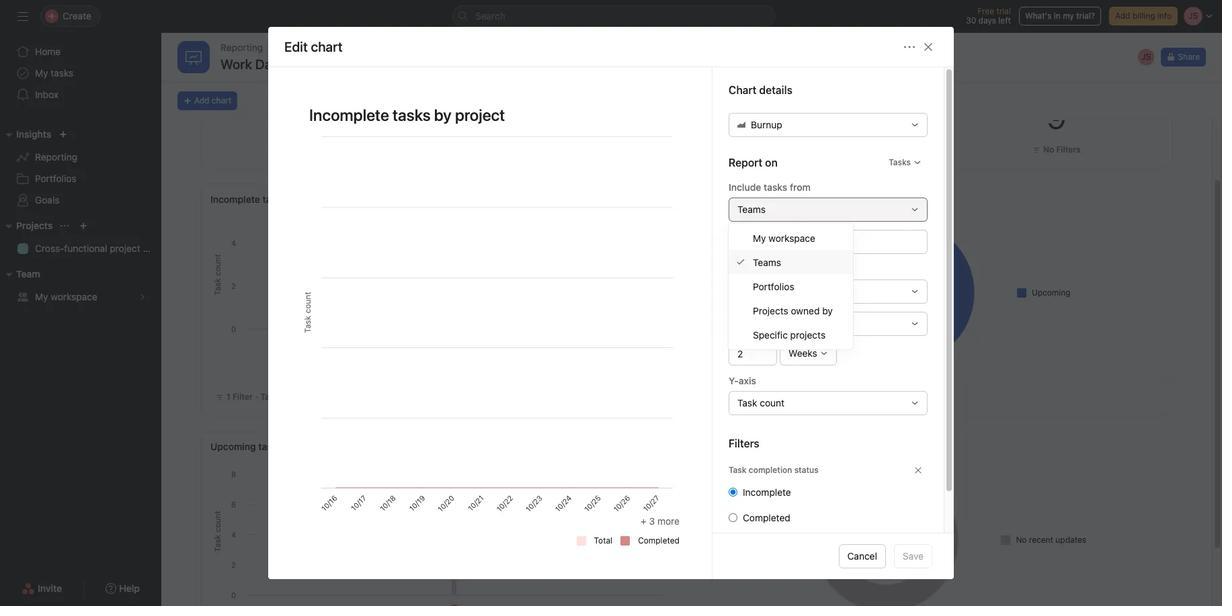 Task type: vqa. For each thing, say whether or not it's contained in the screenshot.
the Incomplete tasks by project text box
yes



Task type: locate. For each thing, give the bounding box(es) containing it.
0 horizontal spatial 9
[[554, 98, 573, 136]]

weeks button
[[780, 342, 837, 366]]

global element
[[0, 33, 161, 114]]

include tasks from
[[729, 182, 811, 193]]

add for add billing info
[[1115, 11, 1130, 21]]

completed right completed radio
[[743, 512, 790, 524]]

home link
[[8, 41, 153, 63]]

1 for tasks
[[720, 392, 724, 402]]

portfolios link
[[8, 168, 153, 190], [729, 274, 853, 298]]

portfolios link for teams
[[729, 274, 853, 298]]

0 horizontal spatial 0 button
[[307, 98, 327, 136]]

home
[[35, 46, 61, 57]]

my
[[35, 67, 48, 79], [753, 232, 766, 244], [35, 291, 48, 303], [294, 392, 306, 402], [787, 392, 799, 402]]

workspace inside teams element
[[51, 291, 97, 303]]

0 horizontal spatial upcoming
[[210, 441, 256, 452]]

0 horizontal spatial reporting link
[[8, 147, 153, 168]]

my down team at the left top of the page
[[35, 291, 48, 303]]

1 vertical spatial upcoming
[[210, 441, 256, 452]]

filter for tasks
[[726, 392, 746, 402]]

status
[[797, 194, 824, 205], [794, 465, 819, 475]]

task down y-axis
[[737, 397, 757, 409]]

1 horizontal spatial filters
[[1056, 145, 1081, 155]]

teams
[[737, 204, 766, 215], [753, 256, 781, 268]]

2 0 from the left
[[800, 98, 820, 136]]

by right owned
[[822, 305, 833, 316]]

0 horizontal spatial portfolios link
[[8, 168, 153, 190]]

teams right x-
[[753, 256, 781, 268]]

tasks in my workspace for by project
[[260, 392, 350, 402]]

left
[[998, 15, 1011, 26]]

no inside button
[[1043, 145, 1054, 155]]

completed for incomplete
[[743, 512, 790, 524]]

0 vertical spatial my workspace link
[[729, 226, 853, 250]]

projects for projects
[[16, 220, 53, 231]]

what's in my trial? button
[[1019, 7, 1101, 26]]

my right count
[[787, 392, 799, 402]]

completion down projects by project status
[[749, 465, 792, 475]]

teams link
[[729, 250, 853, 274]]

1 1 filter from the left
[[227, 392, 253, 402]]

x-
[[729, 264, 739, 275]]

projects for projects by project status
[[703, 441, 740, 452]]

projects inside dropdown button
[[16, 220, 53, 231]]

0 vertical spatial status
[[797, 194, 824, 205]]

by project
[[289, 194, 333, 205]]

my workspace down team at the left top of the page
[[35, 291, 97, 303]]

assignee
[[298, 441, 337, 452]]

1 0 button from the left
[[307, 98, 327, 136]]

1 vertical spatial projects
[[753, 305, 788, 316]]

0 button
[[307, 98, 327, 136], [800, 98, 820, 136]]

add billing info button
[[1109, 7, 1178, 26]]

reporting
[[220, 42, 263, 53], [35, 151, 77, 163]]

portfolios down the teams link
[[753, 281, 794, 292]]

0 horizontal spatial reporting
[[35, 151, 77, 163]]

0 horizontal spatial incomplete
[[210, 194, 260, 205]]

add left chart
[[194, 95, 209, 106]]

my up x-axis
[[753, 232, 766, 244]]

add for add chart
[[194, 95, 209, 106]]

search
[[475, 10, 505, 22]]

0 horizontal spatial add
[[194, 95, 209, 106]]

projects up "specific"
[[753, 305, 788, 316]]

1 tasks in my workspace from the left
[[260, 392, 350, 402]]

1 vertical spatial my workspace link
[[8, 286, 153, 308]]

completion
[[744, 194, 794, 205], [749, 465, 792, 475]]

1 horizontal spatial 0 button
[[800, 98, 820, 136]]

2 filter from the left
[[726, 392, 746, 402]]

1 for incomplete
[[227, 392, 230, 402]]

1 horizontal spatial projects
[[703, 441, 740, 452]]

tasks for include
[[764, 182, 787, 193]]

reporting down insights
[[35, 151, 77, 163]]

filter
[[233, 392, 253, 402], [726, 392, 746, 402]]

task inside dropdown button
[[737, 397, 757, 409]]

0 vertical spatial reporting
[[220, 42, 263, 53]]

in
[[1054, 11, 1061, 21], [285, 392, 292, 402], [778, 392, 785, 402]]

1 horizontal spatial incomplete
[[743, 487, 791, 498]]

report image
[[186, 49, 202, 65]]

0 horizontal spatial completed
[[638, 536, 680, 546]]

workspace down cross-functional project plan link
[[51, 291, 97, 303]]

my workspace link down tasks by completion status this month
[[729, 226, 853, 250]]

2 1 from the left
[[720, 392, 724, 402]]

portfolios up the goals
[[35, 173, 76, 184]]

projects element
[[0, 214, 161, 262]]

2 1 filter from the left
[[720, 392, 746, 402]]

0 for 2nd 0 button from left
[[800, 98, 820, 136]]

reporting up work dashboard
[[220, 42, 263, 53]]

add chart button
[[177, 91, 237, 110]]

0 vertical spatial completed
[[743, 512, 790, 524]]

1 filter from the left
[[233, 392, 253, 402]]

share
[[1178, 52, 1200, 62]]

add
[[1115, 11, 1130, 21], [194, 95, 209, 106]]

1 vertical spatial my workspace
[[35, 291, 97, 303]]

1 horizontal spatial 9 button
[[1047, 98, 1066, 136]]

insights element
[[0, 122, 161, 214]]

upcoming for upcoming
[[1032, 287, 1071, 297]]

tasks in my workspace up 'upcoming tasks by assignee this week'
[[260, 392, 350, 402]]

reporting link up goals link
[[8, 147, 153, 168]]

1 vertical spatial task
[[729, 465, 747, 475]]

teams down include
[[737, 204, 766, 215]]

my workspace
[[753, 232, 815, 244], [35, 291, 97, 303]]

1 horizontal spatial reporting link
[[220, 40, 263, 55]]

status down from
[[797, 194, 824, 205]]

plan
[[143, 243, 161, 254]]

row
[[731, 234, 925, 254]]

0 horizontal spatial filter
[[233, 392, 253, 402]]

1 horizontal spatial my workspace
[[753, 232, 815, 244]]

task
[[737, 397, 757, 409], [729, 465, 747, 475]]

0 vertical spatial my workspace
[[753, 232, 815, 244]]

2 vertical spatial projects
[[703, 441, 740, 452]]

tasks down home
[[51, 67, 74, 79]]

project status
[[756, 441, 817, 452]]

tasks inside the 'global' element
[[51, 67, 74, 79]]

0 horizontal spatial 0
[[307, 98, 327, 136]]

0 vertical spatial portfolios
[[35, 173, 76, 184]]

projects up cross-
[[16, 220, 53, 231]]

tasks left by project
[[263, 194, 286, 205]]

0 horizontal spatial 1
[[227, 392, 230, 402]]

0 vertical spatial reporting link
[[220, 40, 263, 55]]

more actions image
[[904, 41, 915, 52]]

this week
[[340, 441, 382, 452]]

0 horizontal spatial tasks in my workspace
[[260, 392, 350, 402]]

1 horizontal spatial 9
[[1047, 98, 1066, 136]]

9 button
[[554, 98, 573, 136], [1047, 98, 1066, 136]]

2 horizontal spatial projects
[[753, 305, 788, 316]]

0 horizontal spatial filters
[[729, 438, 759, 450]]

0 horizontal spatial portfolios
[[35, 173, 76, 184]]

tasks
[[51, 67, 74, 79], [764, 182, 787, 193], [263, 194, 286, 205], [258, 441, 282, 452]]

free
[[977, 6, 994, 16]]

upcoming for upcoming tasks by assignee this week
[[210, 441, 256, 452]]

add inside add chart button
[[194, 95, 209, 106]]

0 for 2nd 0 button from the right
[[307, 98, 327, 136]]

workspace down weeks popup button
[[801, 392, 843, 402]]

tasks in my workspace
[[260, 392, 350, 402], [754, 392, 843, 402]]

1 horizontal spatial in
[[778, 392, 785, 402]]

filters inside button
[[1056, 145, 1081, 155]]

Incomplete radio
[[729, 488, 737, 497]]

axis up projects owned by link
[[739, 264, 757, 275]]

None number field
[[729, 342, 777, 366]]

completed down + 3 more
[[638, 536, 680, 546]]

tasks in my workspace for completion
[[754, 392, 843, 402]]

1 vertical spatial completed
[[638, 536, 680, 546]]

1 horizontal spatial tasks in my workspace
[[754, 392, 843, 402]]

work dashboard
[[220, 56, 322, 72]]

1 horizontal spatial filter
[[726, 392, 746, 402]]

axis for x-
[[739, 264, 757, 275]]

2 horizontal spatial in
[[1054, 11, 1061, 21]]

1 vertical spatial status
[[794, 465, 819, 475]]

completion down the include tasks from at the top right of the page
[[744, 194, 794, 205]]

1 vertical spatial add
[[194, 95, 209, 106]]

completed
[[743, 512, 790, 524], [638, 536, 680, 546]]

my tasks
[[35, 67, 74, 79]]

1 vertical spatial reporting
[[35, 151, 77, 163]]

1 vertical spatial incomplete
[[743, 487, 791, 498]]

1 horizontal spatial completed
[[743, 512, 790, 524]]

insights
[[16, 128, 51, 140]]

add inside add billing info button
[[1115, 11, 1130, 21]]

2 tasks in my workspace from the left
[[754, 392, 843, 402]]

y-
[[729, 375, 739, 387]]

1 1 from the left
[[227, 392, 230, 402]]

cross-
[[35, 243, 64, 254]]

1 horizontal spatial upcoming
[[1032, 287, 1071, 297]]

task up incomplete option
[[729, 465, 747, 475]]

2 9 button from the left
[[1047, 98, 1066, 136]]

tasks left assignee
[[258, 441, 282, 452]]

inbox link
[[8, 84, 153, 106]]

weeks
[[789, 348, 817, 359]]

0 horizontal spatial in
[[285, 392, 292, 402]]

days
[[978, 15, 996, 26]]

my workspace link down cross-functional project plan link
[[8, 286, 153, 308]]

reporting inside insights element
[[35, 151, 77, 163]]

1 horizontal spatial no
[[1043, 145, 1054, 155]]

0 vertical spatial no
[[1043, 145, 1054, 155]]

my workspace link inside teams element
[[8, 286, 153, 308]]

0 vertical spatial upcoming
[[1032, 287, 1071, 297]]

1 9 button from the left
[[554, 98, 573, 136]]

teams inside dropdown button
[[737, 204, 766, 215]]

my inside teams element
[[35, 291, 48, 303]]

tasks inside 'dropdown button'
[[889, 158, 911, 168]]

1 horizontal spatial 1 filter
[[720, 392, 746, 402]]

no for no filters
[[1043, 145, 1054, 155]]

1 vertical spatial no
[[1016, 535, 1027, 545]]

1 0 from the left
[[307, 98, 327, 136]]

1 horizontal spatial my workspace link
[[729, 226, 853, 250]]

free trial 30 days left
[[966, 6, 1011, 26]]

1 vertical spatial axis
[[739, 375, 756, 387]]

9
[[554, 98, 573, 136], [1047, 98, 1066, 136]]

0 vertical spatial incomplete
[[210, 194, 260, 205]]

from
[[790, 182, 811, 193]]

add left billing
[[1115, 11, 1130, 21]]

burnup button
[[729, 113, 928, 137]]

1 horizontal spatial 1
[[720, 392, 724, 402]]

include
[[729, 182, 761, 193]]

0 vertical spatial projects
[[16, 220, 53, 231]]

0 horizontal spatial no
[[1016, 535, 1027, 545]]

specific projects link
[[729, 323, 853, 347]]

0 horizontal spatial 9 button
[[554, 98, 573, 136]]

portfolios link up the projects owned by
[[729, 274, 853, 298]]

my up 'upcoming tasks by assignee this week'
[[294, 392, 306, 402]]

my workspace inside teams element
[[35, 291, 97, 303]]

my workspace up the teams link
[[753, 232, 815, 244]]

reporting link up work dashboard
[[220, 40, 263, 55]]

1 9 from the left
[[554, 98, 573, 136]]

1 horizontal spatial portfolios link
[[729, 274, 853, 298]]

show options image
[[328, 59, 339, 70]]

0 vertical spatial portfolios link
[[8, 168, 153, 190]]

by
[[731, 194, 742, 205], [822, 305, 833, 316], [284, 441, 295, 452], [743, 441, 753, 452]]

team
[[16, 268, 40, 280]]

workspace
[[769, 232, 815, 244], [51, 291, 97, 303], [308, 392, 350, 402], [801, 392, 843, 402]]

1 vertical spatial portfolios link
[[729, 274, 853, 298]]

0 horizontal spatial projects
[[16, 220, 53, 231]]

axis up task count
[[739, 375, 756, 387]]

a button to remove the filter image
[[914, 467, 922, 475]]

x-axis
[[729, 264, 757, 275]]

my up "inbox"
[[35, 67, 48, 79]]

1 horizontal spatial 0
[[800, 98, 820, 136]]

0 vertical spatial teams
[[737, 204, 766, 215]]

portfolios
[[35, 173, 76, 184], [753, 281, 794, 292]]

0 vertical spatial filters
[[1056, 145, 1081, 155]]

projects up incomplete option
[[703, 441, 740, 452]]

0 vertical spatial axis
[[739, 264, 757, 275]]

1 vertical spatial teams
[[753, 256, 781, 268]]

portfolios link up the goals
[[8, 168, 153, 190]]

filter for incomplete
[[233, 392, 253, 402]]

+
[[641, 516, 647, 527]]

0 vertical spatial task
[[737, 397, 757, 409]]

status down project status
[[794, 465, 819, 475]]

1 filter
[[227, 392, 253, 402], [720, 392, 746, 402]]

add to starred image
[[347, 59, 358, 70]]

0 horizontal spatial my workspace link
[[8, 286, 153, 308]]

0 horizontal spatial my workspace
[[35, 291, 97, 303]]

1 horizontal spatial add
[[1115, 11, 1130, 21]]

0 vertical spatial add
[[1115, 11, 1130, 21]]

0 horizontal spatial 1 filter
[[227, 392, 253, 402]]

inbox
[[35, 89, 59, 100]]

what's
[[1025, 11, 1052, 21]]

my
[[1063, 11, 1074, 21]]

incomplete for incomplete tasks by project
[[210, 194, 260, 205]]

1 horizontal spatial portfolios
[[753, 281, 794, 292]]

1 vertical spatial portfolios
[[753, 281, 794, 292]]

teams element
[[0, 262, 161, 311]]

tasks in my workspace down weeks
[[754, 392, 843, 402]]

projects owned by link
[[729, 298, 853, 323]]

tasks up tasks by completion status this month
[[764, 182, 787, 193]]



Task type: describe. For each thing, give the bounding box(es) containing it.
2 0 button from the left
[[800, 98, 820, 136]]

total
[[594, 536, 613, 546]]

cross-functional project plan link
[[8, 238, 161, 259]]

in inside button
[[1054, 11, 1061, 21]]

by down include
[[731, 194, 742, 205]]

incomplete tasks by project
[[210, 194, 333, 205]]

y-axis
[[729, 375, 756, 387]]

portfolios inside insights element
[[35, 173, 76, 184]]

my tasks link
[[8, 63, 153, 84]]

invite
[[38, 583, 62, 594]]

workspace up assignee
[[308, 392, 350, 402]]

1 horizontal spatial reporting
[[220, 42, 263, 53]]

upcoming tasks by assignee this week
[[210, 441, 382, 452]]

owned
[[791, 305, 820, 316]]

completed for total
[[638, 536, 680, 546]]

30
[[966, 15, 976, 26]]

close image
[[923, 41, 934, 52]]

tasks button
[[883, 153, 928, 172]]

js button
[[1137, 48, 1156, 67]]

add billing info
[[1115, 11, 1172, 21]]

search button
[[452, 5, 775, 27]]

workspace up the teams link
[[769, 232, 815, 244]]

my inside the 'global' element
[[35, 67, 48, 79]]

incomplete for incomplete
[[743, 487, 791, 498]]

goals
[[35, 194, 60, 206]]

by left assignee
[[284, 441, 295, 452]]

no filters
[[1043, 145, 1081, 155]]

count
[[760, 397, 785, 409]]

trial
[[997, 6, 1011, 16]]

1 filter for tasks
[[720, 392, 746, 402]]

cross-functional project plan
[[35, 243, 161, 254]]

portfolios link for reporting
[[8, 168, 153, 190]]

Incomplete tasks by project text field
[[300, 100, 680, 131]]

invite button
[[13, 577, 71, 601]]

more
[[657, 516, 680, 527]]

2 9 from the left
[[1047, 98, 1066, 136]]

insights button
[[0, 126, 51, 143]]

add chart
[[194, 95, 231, 106]]

by up task completion status
[[743, 441, 753, 452]]

task count button
[[729, 391, 928, 416]]

chart details
[[729, 84, 793, 96]]

hide sidebar image
[[17, 11, 28, 22]]

cancel
[[847, 551, 877, 562]]

info
[[1157, 11, 1172, 21]]

projects
[[790, 329, 826, 340]]

in for incomplete tasks by project
[[285, 392, 292, 402]]

what's in my trial?
[[1025, 11, 1095, 21]]

report on
[[729, 157, 778, 169]]

projects by project status
[[703, 441, 817, 452]]

tasks for upcoming
[[258, 441, 282, 452]]

save button
[[894, 545, 932, 569]]

specific projects
[[753, 329, 826, 340]]

+ 3 more
[[641, 516, 680, 527]]

chart
[[212, 95, 231, 106]]

cancel button
[[839, 545, 886, 569]]

task for task completion status
[[729, 465, 747, 475]]

+ 3 more button
[[641, 516, 680, 527]]

1 vertical spatial filters
[[729, 438, 759, 450]]

0 vertical spatial completion
[[744, 194, 794, 205]]

goals link
[[8, 190, 153, 211]]

search list box
[[452, 5, 775, 27]]

specific
[[753, 329, 788, 340]]

projects for projects owned by
[[753, 305, 788, 316]]

no recent updates
[[1016, 535, 1086, 545]]

1 filter for incomplete
[[227, 392, 253, 402]]

1 vertical spatial reporting link
[[8, 147, 153, 168]]

tasks for incomplete
[[263, 194, 286, 205]]

tasks by completion status this month
[[703, 194, 874, 205]]

projects owned by
[[753, 305, 833, 316]]

teams button
[[729, 198, 928, 222]]

billing
[[1133, 11, 1155, 21]]

Completed radio
[[729, 514, 737, 523]]

edit chart
[[284, 39, 343, 54]]

save
[[903, 551, 924, 562]]

axis for y-
[[739, 375, 756, 387]]

js
[[1142, 52, 1151, 62]]

project
[[110, 243, 140, 254]]

1 vertical spatial completion
[[749, 465, 792, 475]]

share button
[[1161, 48, 1206, 67]]

recent
[[1029, 535, 1053, 545]]

task for task count
[[737, 397, 757, 409]]

burnup
[[751, 119, 782, 131]]

projects button
[[0, 218, 53, 234]]

task count
[[737, 397, 785, 409]]

trial?
[[1076, 11, 1095, 21]]

3
[[649, 516, 655, 527]]

functional
[[64, 243, 107, 254]]

no filters button
[[1029, 143, 1084, 157]]

this month
[[827, 194, 874, 205]]

tasks for my
[[51, 67, 74, 79]]

team button
[[0, 266, 40, 282]]

no for no recent updates
[[1016, 535, 1027, 545]]

in for tasks by completion status this month
[[778, 392, 785, 402]]

updates
[[1056, 535, 1086, 545]]

task completion status
[[729, 465, 819, 475]]



